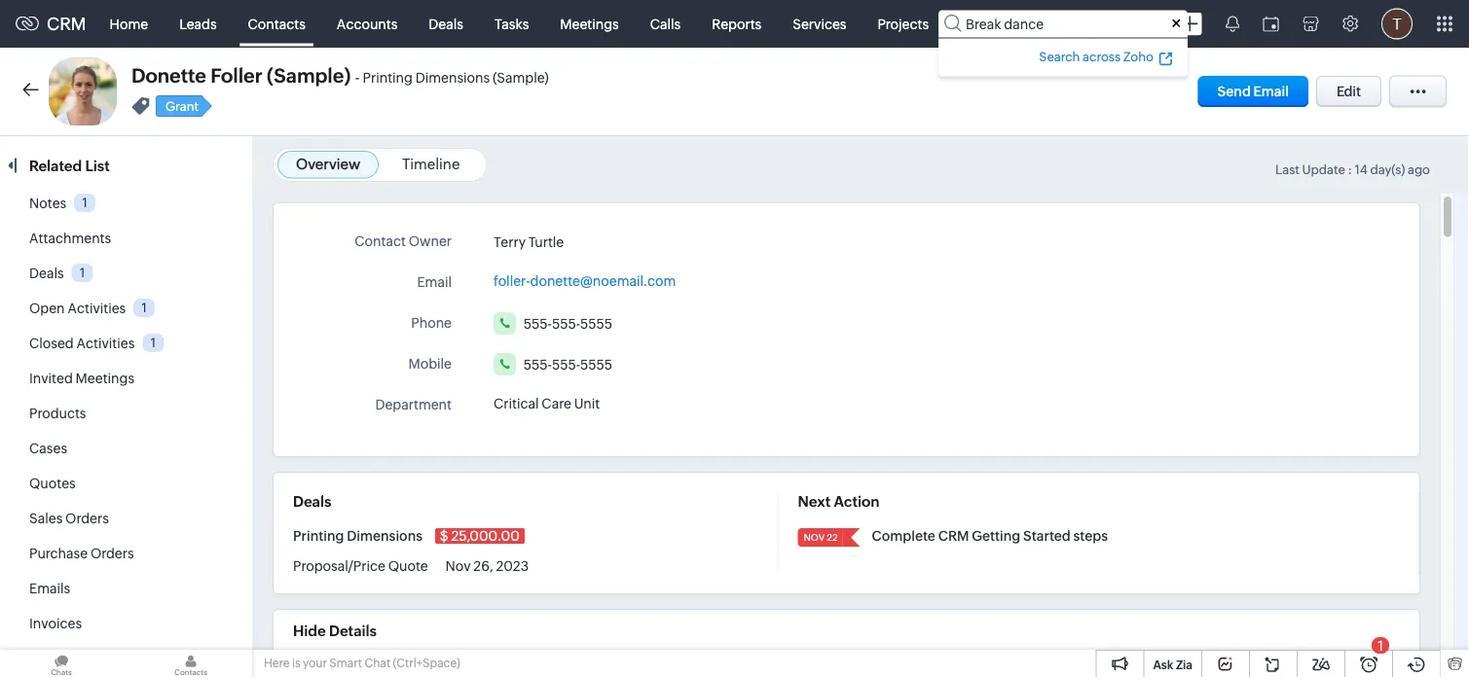 Task type: describe. For each thing, give the bounding box(es) containing it.
projects
[[878, 16, 929, 32]]

search across zoho
[[1040, 49, 1154, 64]]

send
[[1218, 84, 1252, 99]]

send email
[[1218, 84, 1290, 99]]

ago
[[1408, 163, 1431, 177]]

edit button
[[1317, 76, 1382, 107]]

activities for open activities
[[68, 301, 126, 317]]

invoices
[[29, 617, 82, 632]]

turtle
[[529, 234, 564, 250]]

0 vertical spatial deals
[[429, 16, 464, 32]]

reports
[[712, 16, 762, 32]]

cases
[[29, 441, 67, 457]]

tasks
[[495, 16, 529, 32]]

signals element
[[1215, 0, 1252, 48]]

nov 22
[[804, 532, 838, 544]]

nov for nov 26, 2023
[[446, 559, 471, 575]]

closed activities link
[[29, 336, 135, 352]]

action
[[834, 494, 880, 511]]

emails
[[29, 582, 70, 597]]

complete crm getting started steps link
[[872, 529, 1109, 545]]

related
[[29, 157, 82, 174]]

notes
[[29, 196, 66, 211]]

open activities
[[29, 301, 126, 317]]

$
[[440, 529, 449, 545]]

quotes
[[29, 476, 76, 492]]

signals image
[[1226, 16, 1240, 32]]

smart
[[330, 658, 362, 671]]

enterprise-trial upgrade
[[1050, 9, 1139, 38]]

purchase
[[29, 546, 88, 562]]

555-555-5555 for phone
[[524, 316, 613, 332]]

search across zoho link
[[1037, 46, 1177, 67]]

complete crm getting started steps
[[872, 529, 1109, 545]]

nov 26, 2023
[[446, 559, 529, 575]]

foller-
[[494, 274, 530, 289]]

leads link
[[164, 0, 232, 47]]

1 for open activities
[[142, 301, 147, 315]]

donette@noemail.com
[[530, 274, 676, 289]]

leads
[[179, 16, 217, 32]]

activities for closed activities
[[76, 336, 135, 352]]

emails link
[[29, 582, 70, 597]]

overview link
[[296, 156, 361, 173]]

Search field
[[939, 10, 1188, 38]]

trial
[[1114, 9, 1139, 24]]

zoho
[[1124, 49, 1154, 64]]

closed activities
[[29, 336, 135, 352]]

next
[[798, 494, 831, 511]]

sales orders
[[29, 511, 109, 527]]

edit
[[1337, 84, 1362, 99]]

calls link
[[635, 0, 697, 47]]

contacts image
[[130, 651, 252, 678]]

campaigns
[[29, 652, 102, 667]]

update
[[1303, 163, 1346, 177]]

getting
[[972, 529, 1021, 545]]

555- down foller-donette@noemail.com
[[552, 316, 581, 332]]

foller-donette@noemail.com
[[494, 274, 676, 289]]

accounts link
[[321, 0, 413, 47]]

2023
[[496, 559, 529, 575]]

contact
[[355, 233, 406, 249]]

hide details link
[[293, 623, 377, 640]]

contacts link
[[232, 0, 321, 47]]

next action
[[798, 494, 880, 511]]

1 for closed activities
[[151, 336, 156, 351]]

contacts
[[248, 16, 306, 32]]

search
[[1040, 49, 1081, 64]]

your
[[303, 658, 327, 671]]

chat
[[365, 658, 391, 671]]

donette
[[132, 65, 206, 87]]

upgrade
[[1067, 24, 1122, 38]]

critical
[[494, 396, 539, 412]]

quote
[[388, 559, 428, 575]]

complete
[[872, 529, 936, 545]]

1 vertical spatial deals
[[29, 266, 64, 282]]

printing dimensions link
[[293, 529, 425, 545]]

printing inside donette foller (sample) - printing dimensions (sample)
[[363, 70, 413, 86]]

ask
[[1154, 659, 1174, 672]]

timeline link
[[402, 156, 460, 173]]

dimensions inside donette foller (sample) - printing dimensions (sample)
[[416, 70, 490, 86]]

across
[[1083, 49, 1121, 64]]

0 horizontal spatial deals link
[[29, 266, 64, 282]]

notes link
[[29, 196, 66, 211]]

Other Modules field
[[945, 8, 987, 39]]

1 horizontal spatial meetings
[[560, 16, 619, 32]]



Task type: vqa. For each thing, say whether or not it's contained in the screenshot.
To on the top of the page
no



Task type: locate. For each thing, give the bounding box(es) containing it.
2 horizontal spatial deals
[[429, 16, 464, 32]]

deals up 'printing dimensions'
[[293, 494, 332, 511]]

orders for purchase orders
[[90, 546, 134, 562]]

create menu image
[[1179, 12, 1203, 36]]

0 horizontal spatial (sample)
[[267, 65, 351, 87]]

1 horizontal spatial nov
[[804, 532, 825, 544]]

sales orders link
[[29, 511, 109, 527]]

printing right -
[[363, 70, 413, 86]]

0 horizontal spatial deals
[[29, 266, 64, 282]]

1 horizontal spatial printing
[[363, 70, 413, 86]]

5555 down donette@noemail.com
[[581, 316, 613, 332]]

0 vertical spatial orders
[[65, 511, 109, 527]]

dimensions up proposal/price quote
[[347, 529, 423, 545]]

cases link
[[29, 441, 67, 457]]

1 horizontal spatial (sample)
[[493, 70, 549, 86]]

0 horizontal spatial printing
[[293, 529, 344, 545]]

last update : 14 day(s) ago
[[1276, 163, 1431, 177]]

0 vertical spatial 5555
[[581, 316, 613, 332]]

department
[[375, 397, 452, 413]]

related list
[[29, 157, 113, 174]]

555- down foller-
[[524, 316, 552, 332]]

0 vertical spatial meetings
[[560, 16, 619, 32]]

nov
[[804, 532, 825, 544], [446, 559, 471, 575]]

deals link
[[413, 0, 479, 47], [29, 266, 64, 282]]

meetings left calls
[[560, 16, 619, 32]]

22
[[827, 532, 838, 544]]

1 horizontal spatial deals
[[293, 494, 332, 511]]

hide
[[293, 623, 326, 640]]

crm left the home
[[47, 14, 86, 34]]

1 vertical spatial activities
[[76, 336, 135, 352]]

open
[[29, 301, 65, 317]]

services
[[793, 16, 847, 32]]

1 vertical spatial 555-555-5555
[[524, 357, 613, 372]]

5555 for phone
[[581, 316, 613, 332]]

0 vertical spatial activities
[[68, 301, 126, 317]]

0 vertical spatial email
[[1254, 84, 1290, 99]]

orders up purchase orders link
[[65, 511, 109, 527]]

1 555-555-5555 from the top
[[524, 316, 613, 332]]

calendar image
[[1263, 16, 1280, 32]]

0 vertical spatial crm
[[47, 14, 86, 34]]

steps
[[1074, 529, 1109, 545]]

0 horizontal spatial email
[[417, 274, 452, 290]]

orders for sales orders
[[65, 511, 109, 527]]

unit
[[574, 396, 600, 412]]

home
[[110, 16, 148, 32]]

0 vertical spatial printing
[[363, 70, 413, 86]]

list
[[85, 157, 110, 174]]

terry turtle
[[494, 234, 564, 250]]

products
[[29, 406, 86, 422]]

home link
[[94, 0, 164, 47]]

email
[[1254, 84, 1290, 99], [417, 274, 452, 290]]

sales
[[29, 511, 63, 527]]

products link
[[29, 406, 86, 422]]

0 vertical spatial 555-555-5555
[[524, 316, 613, 332]]

5555 up unit
[[581, 357, 613, 372]]

555- up care
[[552, 357, 581, 372]]

printing
[[363, 70, 413, 86], [293, 529, 344, 545]]

1
[[82, 196, 88, 210], [80, 266, 85, 280], [142, 301, 147, 315], [151, 336, 156, 351], [1378, 639, 1384, 654]]

services link
[[778, 0, 862, 47]]

nov left 22
[[804, 532, 825, 544]]

printing up proposal/price
[[293, 529, 344, 545]]

open activities link
[[29, 301, 126, 317]]

email inside button
[[1254, 84, 1290, 99]]

1 vertical spatial meetings
[[76, 371, 134, 387]]

chats image
[[0, 651, 123, 678]]

1 5555 from the top
[[581, 316, 613, 332]]

proposal/price quote
[[293, 559, 431, 575]]

nov left 26,
[[446, 559, 471, 575]]

-
[[355, 69, 360, 86]]

campaigns link
[[29, 652, 102, 667]]

overview
[[296, 156, 361, 173]]

activities up invited meetings link
[[76, 336, 135, 352]]

contact owner
[[355, 233, 452, 249]]

here
[[264, 658, 290, 671]]

activities up closed activities
[[68, 301, 126, 317]]

1 vertical spatial crm
[[939, 529, 970, 545]]

deals link up open
[[29, 266, 64, 282]]

deals link up printing dimensions (sample) link
[[413, 0, 479, 47]]

quotes link
[[29, 476, 76, 492]]

dimensions down tasks link
[[416, 70, 490, 86]]

2 vertical spatial deals
[[293, 494, 332, 511]]

care
[[542, 396, 572, 412]]

1 for notes
[[82, 196, 88, 210]]

crm
[[47, 14, 86, 34], [939, 529, 970, 545]]

1 horizontal spatial email
[[1254, 84, 1290, 99]]

started
[[1024, 529, 1071, 545]]

1 horizontal spatial crm
[[939, 529, 970, 545]]

enterprise-
[[1050, 9, 1114, 24]]

5555 for mobile
[[581, 357, 613, 372]]

profile element
[[1371, 0, 1425, 47]]

email up phone
[[417, 274, 452, 290]]

here is your smart chat (ctrl+space)
[[264, 658, 460, 671]]

1 for deals
[[80, 266, 85, 280]]

owner
[[409, 233, 452, 249]]

1 vertical spatial orders
[[90, 546, 134, 562]]

crm left the getting
[[939, 529, 970, 545]]

0 horizontal spatial nov
[[446, 559, 471, 575]]

day(s)
[[1371, 163, 1406, 177]]

create menu element
[[1167, 0, 1215, 47]]

donette foller (sample) - printing dimensions (sample)
[[132, 65, 549, 87]]

zia
[[1177, 659, 1193, 672]]

1 vertical spatial 5555
[[581, 357, 613, 372]]

meetings
[[560, 16, 619, 32], [76, 371, 134, 387]]

1 vertical spatial email
[[417, 274, 452, 290]]

555-555-5555 for mobile
[[524, 357, 613, 372]]

1 vertical spatial printing
[[293, 529, 344, 545]]

555-
[[524, 316, 552, 332], [552, 316, 581, 332], [524, 357, 552, 372], [552, 357, 581, 372]]

nov for nov 22
[[804, 532, 825, 544]]

555-555-5555 up care
[[524, 357, 613, 372]]

555-555-5555 down foller-donette@noemail.com
[[524, 316, 613, 332]]

accounts
[[337, 16, 398, 32]]

profile image
[[1382, 8, 1413, 39]]

555- up critical care unit
[[524, 357, 552, 372]]

terry
[[494, 234, 526, 250]]

invited
[[29, 371, 73, 387]]

0 vertical spatial nov
[[804, 532, 825, 544]]

orders right purchase
[[90, 546, 134, 562]]

activities
[[68, 301, 126, 317], [76, 336, 135, 352]]

printing dimensions (sample) link
[[363, 70, 549, 86]]

dimensions
[[416, 70, 490, 86], [347, 529, 423, 545]]

$ 25,000.00
[[440, 529, 520, 545]]

invoices link
[[29, 617, 82, 632]]

deals up open
[[29, 266, 64, 282]]

(sample) inside donette foller (sample) - printing dimensions (sample)
[[493, 70, 549, 86]]

0 vertical spatial deals link
[[413, 0, 479, 47]]

attachments link
[[29, 231, 111, 246]]

foller
[[211, 65, 263, 87]]

1 vertical spatial nov
[[446, 559, 471, 575]]

2 555-555-5555 from the top
[[524, 357, 613, 372]]

1 vertical spatial deals link
[[29, 266, 64, 282]]

0 horizontal spatial crm
[[47, 14, 86, 34]]

email right send
[[1254, 84, 1290, 99]]

proposal/price
[[293, 559, 386, 575]]

tasks link
[[479, 0, 545, 47]]

14
[[1355, 163, 1368, 177]]

(sample) left -
[[267, 65, 351, 87]]

deals up printing dimensions (sample) link
[[429, 16, 464, 32]]

orders
[[65, 511, 109, 527], [90, 546, 134, 562]]

1 vertical spatial dimensions
[[347, 529, 423, 545]]

(sample) down tasks link
[[493, 70, 549, 86]]

:
[[1349, 163, 1353, 177]]

(ctrl+space)
[[393, 658, 460, 671]]

invited meetings link
[[29, 371, 134, 387]]

2 5555 from the top
[[581, 357, 613, 372]]

meetings down closed activities
[[76, 371, 134, 387]]

ask zia
[[1154, 659, 1193, 672]]

1 horizontal spatial deals link
[[413, 0, 479, 47]]

0 horizontal spatial meetings
[[76, 371, 134, 387]]

is
[[292, 658, 301, 671]]

hide details
[[293, 623, 377, 640]]

0 vertical spatial dimensions
[[416, 70, 490, 86]]

critical care unit
[[494, 396, 600, 412]]

crm link
[[16, 14, 86, 34]]

attachments
[[29, 231, 111, 246]]

purchase orders link
[[29, 546, 134, 562]]



